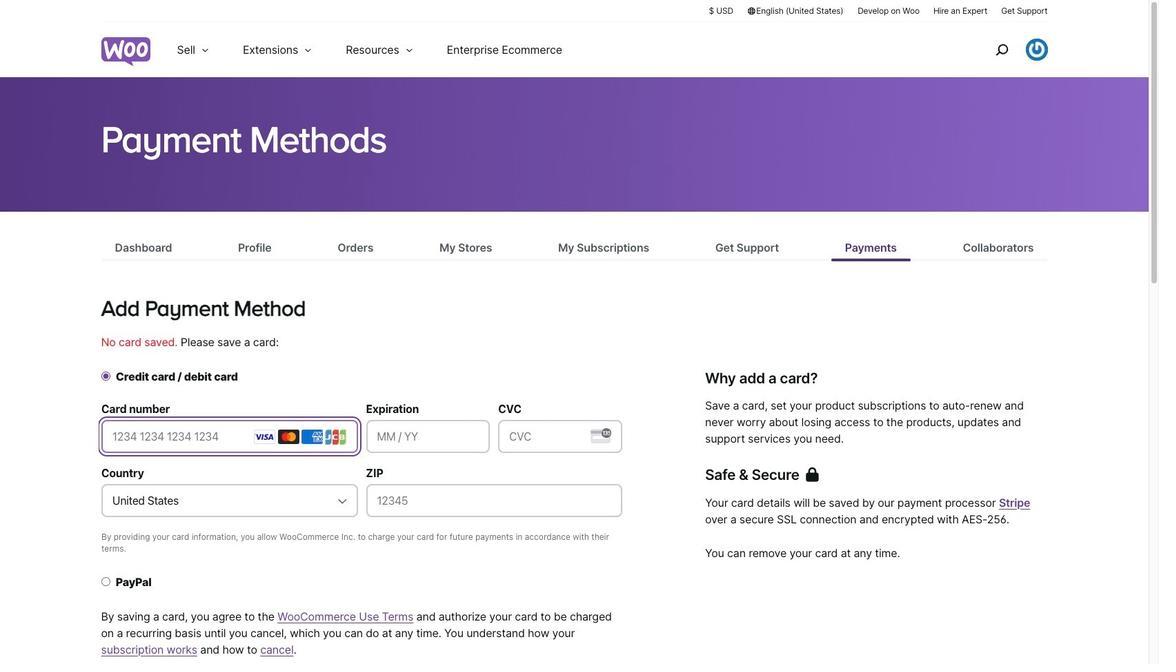 Task type: locate. For each thing, give the bounding box(es) containing it.
service navigation menu element
[[966, 27, 1048, 72]]

search image
[[991, 39, 1013, 61]]

None radio
[[101, 372, 110, 381], [101, 578, 110, 587], [101, 372, 110, 381], [101, 578, 110, 587]]



Task type: describe. For each thing, give the bounding box(es) containing it.
open account menu image
[[1026, 39, 1048, 61]]

lock image
[[806, 468, 819, 483]]



Task type: vqa. For each thing, say whether or not it's contained in the screenshot.
option in the left of the page
yes



